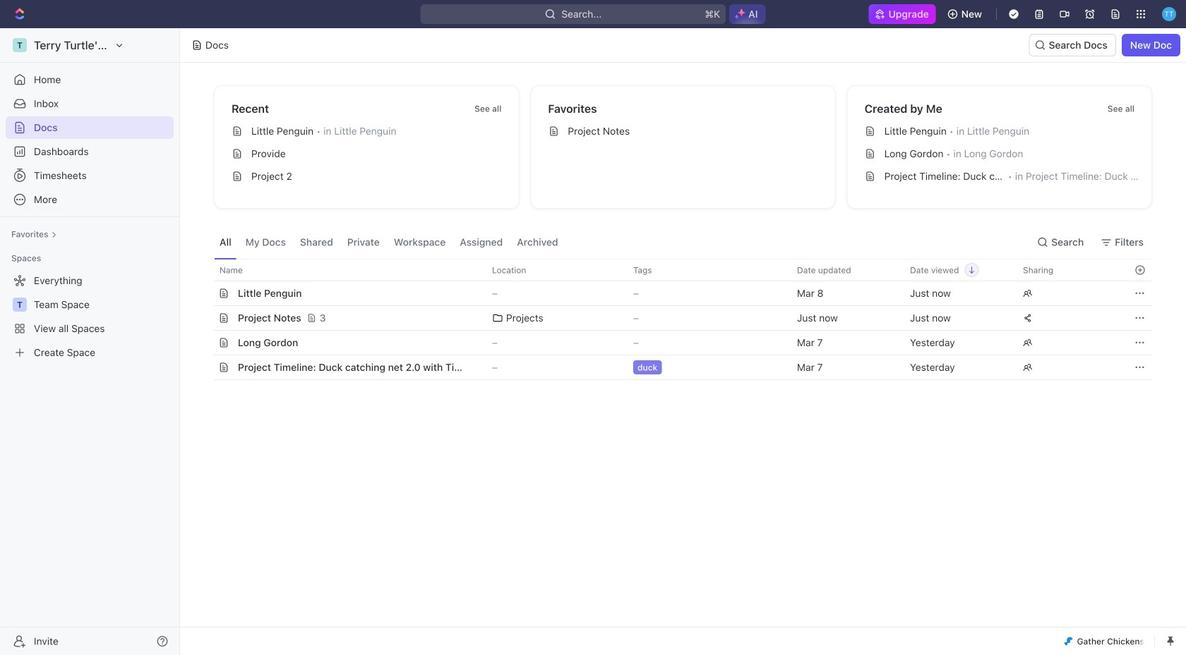 Task type: vqa. For each thing, say whether or not it's contained in the screenshot.
tree
yes



Task type: describe. For each thing, give the bounding box(es) containing it.
terry turtle's workspace, , element
[[13, 38, 27, 52]]

team space, , element
[[13, 298, 27, 312]]

drumstick bite image
[[1064, 638, 1073, 646]]

tree inside "sidebar" navigation
[[6, 270, 174, 364]]



Task type: locate. For each thing, give the bounding box(es) containing it.
tree
[[6, 270, 174, 364]]

row
[[198, 259, 1152, 282], [201, 281, 1152, 306], [198, 306, 1152, 331], [198, 330, 1152, 356], [198, 355, 1152, 381]]

sidebar navigation
[[0, 28, 183, 656]]

table
[[198, 259, 1152, 381]]

tab list
[[214, 226, 564, 259]]

cell
[[201, 282, 217, 306]]



